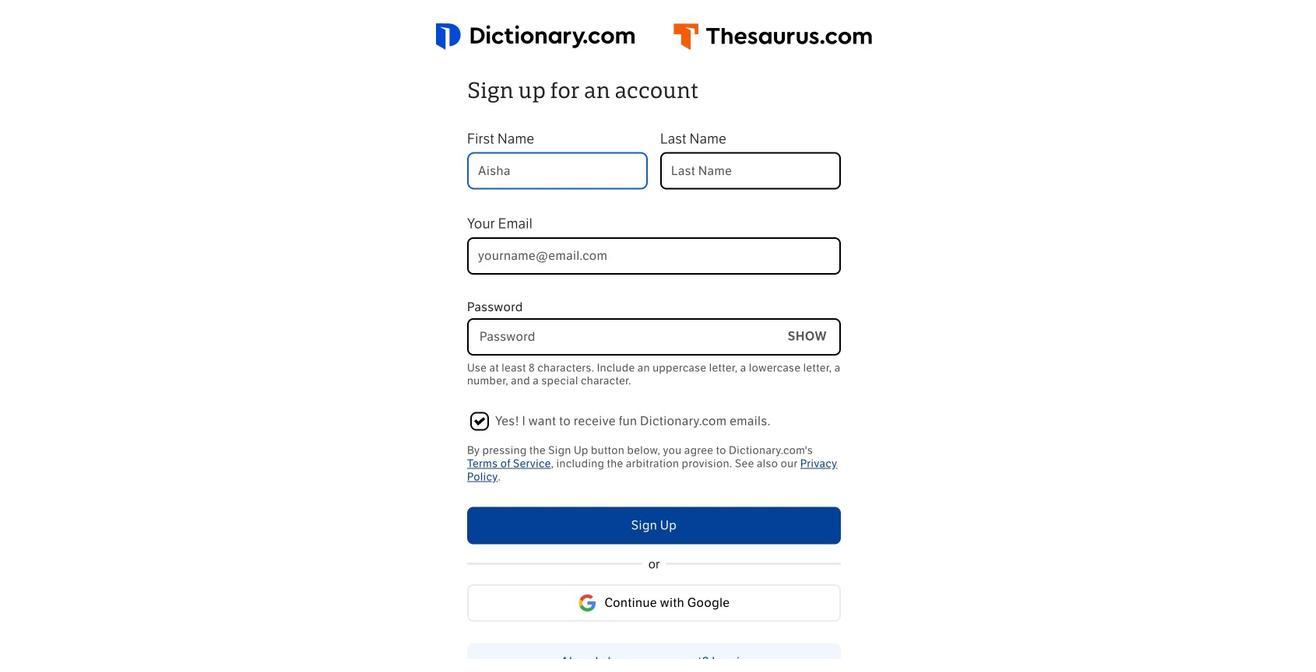 Task type: vqa. For each thing, say whether or not it's contained in the screenshot.
day
no



Task type: describe. For each thing, give the bounding box(es) containing it.
First Name text field
[[467, 152, 648, 190]]

yourname@email.com email field
[[467, 237, 841, 275]]



Task type: locate. For each thing, give the bounding box(es) containing it.
Password password field
[[469, 320, 776, 354]]

None checkbox
[[471, 412, 489, 431]]

Last Name text field
[[661, 152, 841, 190]]



